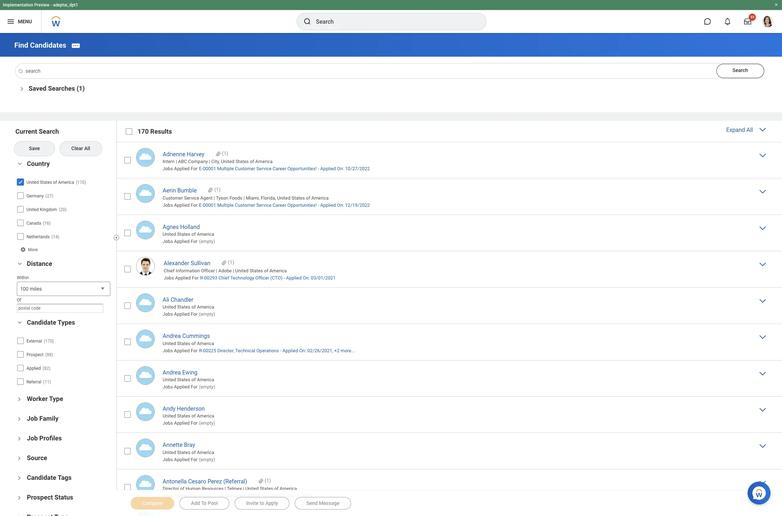 Task type: vqa. For each thing, say whether or not it's contained in the screenshot.
the Expand All dropdown button
yes



Task type: locate. For each thing, give the bounding box(es) containing it.
america inside agnes holland list item
[[197, 232, 214, 237]]

of inside the country tree
[[53, 180, 57, 185]]

r- inside chief information officer   |   adobe   |   united states of america jobs applied for r-00293 chief technology officer (cto) - applied on: 03/01/2021
[[200, 275, 204, 281]]

states inside director of human resources   |   telmex   |   united states of america jobs applied for r-00237 hr manager-latam - applied on: 03/02/2021
[[260, 486, 273, 492]]

100 miles button
[[17, 282, 111, 297]]

(empty) inside the andrea ewing list item
[[199, 384, 215, 390]]

(empty) down holland
[[199, 239, 215, 244]]

aerin bumble
[[163, 187, 197, 194]]

more button
[[20, 247, 39, 253]]

andrea left cummings
[[163, 333, 181, 340]]

more agnes holland image
[[759, 224, 768, 232]]

r- down human
[[199, 494, 203, 499]]

(27)
[[45, 194, 53, 199]]

(empty) for chandler
[[199, 312, 215, 317]]

candidate up the external
[[27, 319, 56, 326]]

chevron down image for distance
[[15, 261, 24, 266]]

abc
[[178, 159, 187, 164]]

all right clear
[[84, 146, 90, 151]]

latam
[[245, 494, 260, 499]]

prospect
[[26, 353, 44, 358], [27, 494, 53, 501]]

job left profiles
[[27, 435, 38, 442]]

andrea left ewing
[[163, 369, 181, 376]]

of up e-00001 multiple customer service career opportunities! - applied on: 12/19/2022 link
[[306, 195, 311, 201]]

find
[[14, 41, 28, 49]]

for inside the andrea ewing list item
[[191, 384, 198, 390]]

1 vertical spatial candidate
[[27, 474, 56, 482]]

1 vertical spatial r-
[[199, 348, 203, 353]]

(1) inside adrienne harvey list item
[[222, 151, 229, 156]]

united inside director of human resources   |   telmex   |   united states of america jobs applied for r-00237 hr manager-latam - applied on: 03/02/2021
[[246, 486, 259, 492]]

jobs down aerin at the top left of page
[[163, 203, 173, 208]]

america inside chief information officer   |   adobe   |   united states of america jobs applied for r-00293 chief technology officer (cto) - applied on: 03/01/2021
[[270, 268, 287, 274]]

andy henderson
[[163, 406, 205, 412]]

1 vertical spatial opportunities!
[[288, 203, 317, 208]]

united states of america jobs applied for (empty) down henderson
[[163, 414, 215, 426]]

information
[[176, 268, 200, 274]]

more aerin bumble image
[[759, 187, 768, 196]]

jobs down andrea ewing
[[163, 384, 173, 390]]

chevron down image for worker type
[[17, 395, 22, 404]]

e- inside intern   |   abc company   |   city, united states of america jobs applied for e-00001 multiple customer service career opportunities! - applied on: 10/27/2022
[[199, 166, 203, 172]]

(1) right searches
[[77, 85, 85, 92]]

(170) right united states of america
[[76, 180, 86, 185]]

for inside annette bray list item
[[191, 457, 198, 463]]

states
[[236, 159, 249, 164], [40, 180, 52, 185], [292, 195, 305, 201], [177, 232, 191, 237], [250, 268, 263, 274], [177, 305, 191, 310], [177, 341, 191, 346], [177, 377, 191, 383], [177, 414, 191, 419], [177, 450, 191, 455], [260, 486, 273, 492]]

of inside ali chandler list item
[[192, 305, 196, 310]]

1 vertical spatial chief
[[219, 275, 230, 281]]

of inside intern   |   abc company   |   city, united states of america jobs applied for e-00001 multiple customer service career opportunities! - applied on: 10/27/2022
[[250, 159, 254, 164]]

states right the city,
[[236, 159, 249, 164]]

more andy henderson image
[[759, 406, 768, 414]]

1 vertical spatial search
[[39, 128, 59, 135]]

of inside andy henderson "list item"
[[192, 414, 196, 419]]

clear
[[71, 146, 83, 151]]

chevron down image down of
[[15, 320, 24, 325]]

united inside agnes holland list item
[[163, 232, 176, 237]]

jobs down agnes
[[163, 239, 173, 244]]

distance group
[[14, 260, 113, 313]]

1 andrea from the top
[[163, 333, 181, 340]]

1 vertical spatial upload clip image
[[221, 259, 227, 267]]

andrea ewing link
[[163, 368, 198, 376]]

0 horizontal spatial (170)
[[44, 339, 54, 344]]

2 united states of america jobs applied for (empty) from the top
[[163, 305, 215, 317]]

1 vertical spatial career
[[273, 203, 287, 208]]

2 (empty) from the top
[[199, 312, 215, 317]]

source
[[27, 454, 47, 462]]

prospect for prospect status
[[27, 494, 53, 501]]

united down the ali
[[163, 305, 176, 310]]

alexander sullivan list item
[[117, 251, 783, 288]]

customer up miami, on the left of the page
[[235, 166, 256, 172]]

of inside agnes holland list item
[[192, 232, 196, 237]]

chandler
[[171, 296, 194, 303]]

upload clip image up the city,
[[215, 149, 222, 158]]

upload clip image up r-00237 hr manager-latam - applied on: 03/02/2021 link
[[258, 477, 264, 486]]

e-00001 multiple customer service career opportunities! - applied on: 12/19/2022 link
[[199, 201, 370, 208]]

of up e-00001 multiple customer service career opportunities! - applied on: 10/27/2022 link at the left top of page
[[250, 159, 254, 164]]

of up r-00293 chief technology officer (cto) - applied on: 03/01/2021 link
[[264, 268, 269, 274]]

0 vertical spatial candidate
[[27, 319, 56, 326]]

00293
[[204, 275, 218, 281]]

0 vertical spatial upload clip image
[[208, 186, 214, 194]]

(1) for antonella cesaro perez (referral)
[[265, 478, 271, 484]]

jobs down alexander
[[164, 275, 174, 281]]

-
[[51, 3, 52, 8], [318, 166, 319, 172], [318, 203, 319, 208], [284, 275, 285, 281], [280, 348, 282, 353], [261, 494, 262, 499]]

1 career from the top
[[273, 166, 287, 172]]

customer down aerin at the top left of page
[[163, 195, 183, 201]]

1 job from the top
[[27, 415, 38, 422]]

all inside button
[[84, 146, 90, 151]]

united inside the customer service agent   |   tyson foods   |   miami, florida, united states of america jobs applied for e-00001 multiple customer service career opportunities! - applied on: 12/19/2022
[[277, 195, 291, 201]]

on: inside director of human resources   |   telmex   |   united states of america jobs applied for r-00237 hr manager-latam - applied on: 03/02/2021
[[280, 494, 287, 499]]

applied right operations
[[283, 348, 299, 353]]

jobs down annette
[[163, 457, 173, 463]]

job for job family
[[27, 415, 38, 422]]

find candidates
[[14, 41, 66, 49]]

for down ewing
[[191, 384, 198, 390]]

states down annette bray
[[177, 450, 191, 455]]

1 vertical spatial officer
[[256, 275, 270, 281]]

(empty) inside ali chandler list item
[[199, 312, 215, 317]]

current
[[15, 128, 37, 135]]

| left the city,
[[209, 159, 210, 164]]

united down annette
[[163, 450, 176, 455]]

(1) for alexander sullivan
[[228, 260, 234, 265]]

(empty)
[[199, 239, 215, 244], [199, 312, 215, 317], [199, 384, 215, 390], [199, 421, 215, 426], [199, 457, 215, 463]]

andrea cummings
[[163, 333, 210, 340]]

united states of america jobs applied for (empty) inside ali chandler list item
[[163, 305, 215, 317]]

2 opportunities! from the top
[[288, 203, 317, 208]]

more adrienne harvey image
[[759, 151, 768, 160]]

(1) inside aerin bumble list item
[[215, 187, 221, 193]]

country button
[[27, 160, 50, 167]]

perez
[[208, 478, 222, 485]]

justify image
[[6, 17, 15, 26]]

for
[[191, 166, 198, 172], [191, 203, 198, 208], [191, 239, 198, 244], [192, 275, 199, 281], [191, 312, 198, 317], [191, 348, 198, 353], [191, 384, 198, 390], [191, 421, 198, 426], [191, 457, 198, 463], [191, 494, 198, 499]]

of inside the customer service agent   |   tyson foods   |   miami, florida, united states of america jobs applied for e-00001 multiple customer service career opportunities! - applied on: 12/19/2022
[[306, 195, 311, 201]]

upload clip image inside aerin bumble list item
[[208, 186, 214, 194]]

country
[[27, 160, 50, 167]]

1 e- from the top
[[199, 166, 203, 172]]

1 vertical spatial multiple
[[217, 203, 234, 208]]

upload clip image for antonella cesaro perez (referral)
[[258, 477, 264, 486]]

united right the city,
[[221, 159, 235, 164]]

notifications large image
[[725, 18, 732, 25]]

of
[[17, 298, 21, 303]]

2 career from the top
[[273, 203, 287, 208]]

1 vertical spatial 00001
[[203, 203, 216, 208]]

search button
[[717, 64, 765, 78]]

tags
[[58, 474, 72, 482]]

expand all button
[[725, 125, 769, 136]]

00225
[[203, 348, 216, 353]]

33 button
[[741, 14, 757, 29]]

bumble
[[178, 187, 197, 194]]

, +2 more... link
[[333, 348, 355, 354]]

applied left 12/19/2022
[[321, 203, 336, 208]]

applied inside annette bray list item
[[174, 457, 190, 463]]

0 vertical spatial career
[[273, 166, 287, 172]]

andrea ewing
[[163, 369, 198, 376]]

1 vertical spatial all
[[84, 146, 90, 151]]

aerin
[[163, 187, 176, 194]]

states down andrea ewing
[[177, 377, 191, 383]]

america inside annette bray list item
[[197, 450, 214, 455]]

for down human
[[191, 494, 198, 499]]

- inside intern   |   abc company   |   city, united states of america jobs applied for e-00001 multiple customer service career opportunities! - applied on: 10/27/2022
[[318, 166, 319, 172]]

jobs down director
[[163, 494, 173, 499]]

all inside dropdown button
[[747, 127, 754, 133]]

prospect down the external
[[26, 353, 44, 358]]

states inside ali chandler list item
[[177, 305, 191, 310]]

director,
[[218, 348, 235, 353]]

multiple down the city,
[[217, 166, 234, 172]]

0 vertical spatial prospect
[[26, 353, 44, 358]]

1 00001 from the top
[[203, 166, 216, 172]]

2 00001 from the top
[[203, 203, 216, 208]]

candidate for candidate types
[[27, 319, 56, 326]]

(14)
[[52, 235, 59, 240]]

4 united states of america jobs applied for (empty) from the top
[[163, 414, 215, 426]]

adeptai_dpt1
[[53, 3, 78, 8]]

job family button
[[27, 415, 59, 422]]

united states of america jobs applied for (empty) down "chandler"
[[163, 305, 215, 317]]

united states of america jobs applied for (empty) inside andy henderson "list item"
[[163, 414, 215, 426]]

0 horizontal spatial officer
[[201, 268, 215, 274]]

opportunities! inside intern   |   abc company   |   city, united states of america jobs applied for e-00001 multiple customer service career opportunities! - applied on: 10/27/2022
[[288, 166, 317, 172]]

00001 inside the customer service agent   |   tyson foods   |   miami, florida, united states of america jobs applied for e-00001 multiple customer service career opportunities! - applied on: 12/19/2022
[[203, 203, 216, 208]]

2 vertical spatial customer
[[235, 203, 256, 208]]

united inside the andrea ewing list item
[[163, 377, 176, 383]]

for down company
[[191, 166, 198, 172]]

united states of america jobs applied for (empty) down ewing
[[163, 377, 215, 390]]

officer up 00293
[[201, 268, 215, 274]]

1 horizontal spatial (170)
[[76, 180, 86, 185]]

candidate for candidate tags
[[27, 474, 56, 482]]

find candidates main content
[[0, 33, 783, 516]]

states up r-00293 chief technology officer (cto) - applied on: 03/01/2021 link
[[250, 268, 263, 274]]

(1) inside alexander sullivan list item
[[228, 260, 234, 265]]

status
[[55, 494, 73, 501]]

chevron down image for country
[[15, 161, 24, 166]]

applied inside the 'candidate types' tree
[[26, 366, 41, 371]]

united inside andy henderson "list item"
[[163, 414, 176, 419]]

e- down company
[[199, 166, 203, 172]]

1 (empty) from the top
[[199, 239, 215, 244]]

country tree
[[16, 176, 111, 243]]

states down andrea cummings
[[177, 341, 191, 346]]

(empty) up 'antonella cesaro perez (referral)' link
[[199, 457, 215, 463]]

1 vertical spatial chevron down image
[[15, 320, 24, 325]]

1 vertical spatial e-
[[199, 203, 203, 208]]

03/02/2021
[[288, 494, 313, 499]]

chevron down image inside distance group
[[15, 261, 24, 266]]

(170) up (88)
[[44, 339, 54, 344]]

3 (empty) from the top
[[199, 384, 215, 390]]

on: left 10/27/2022
[[337, 166, 344, 172]]

1 multiple from the top
[[217, 166, 234, 172]]

0 vertical spatial customer
[[235, 166, 256, 172]]

united states of america jobs applied for (empty) inside agnes holland list item
[[163, 232, 215, 244]]

(empty) inside agnes holland list item
[[199, 239, 215, 244]]

of down bray on the bottom left of page
[[192, 450, 196, 455]]

filter search field
[[14, 127, 118, 516]]

1 horizontal spatial all
[[747, 127, 754, 133]]

(empty) for holland
[[199, 239, 215, 244]]

ali chandler list item
[[117, 288, 783, 324]]

america inside ali chandler list item
[[197, 305, 214, 310]]

1 candidate from the top
[[27, 319, 56, 326]]

chevron down image for prospect status
[[17, 494, 22, 502]]

0 vertical spatial all
[[747, 127, 754, 133]]

search
[[733, 67, 749, 73], [39, 128, 59, 135]]

| right 'adobe'
[[233, 268, 234, 274]]

0 vertical spatial (170)
[[76, 180, 86, 185]]

bray
[[184, 442, 195, 449]]

service down bumble
[[184, 195, 199, 201]]

(1) up 'adobe'
[[228, 260, 234, 265]]

america inside intern   |   abc company   |   city, united states of america jobs applied for e-00001 multiple customer service career opportunities! - applied on: 10/27/2022
[[256, 159, 273, 164]]

united states of america jobs applied for (empty) for chandler
[[163, 305, 215, 317]]

0 vertical spatial service
[[257, 166, 272, 172]]

more ali chandler image
[[759, 296, 768, 305]]

customer
[[235, 166, 256, 172], [163, 195, 183, 201], [235, 203, 256, 208]]

candidate tags button
[[27, 474, 72, 482]]

0 horizontal spatial upload clip image
[[215, 149, 222, 158]]

more annette bray image
[[759, 442, 768, 451]]

on: inside united states of america jobs applied for r-00225 director, technical operations - applied on: 02/26/2021 , +2 more...
[[300, 348, 307, 353]]

2 e- from the top
[[199, 203, 203, 208]]

(170) for united states of america
[[76, 180, 86, 185]]

| right the telmex
[[243, 486, 245, 492]]

united inside chief information officer   |   adobe   |   united states of america jobs applied for r-00293 chief technology officer (cto) - applied on: 03/01/2021
[[235, 268, 249, 274]]

for down henderson
[[191, 421, 198, 426]]

3 united states of america jobs applied for (empty) from the top
[[163, 377, 215, 390]]

on: left 02/26/2021
[[300, 348, 307, 353]]

on: left 03/01/2021
[[303, 275, 310, 281]]

henderson
[[177, 406, 205, 412]]

officer
[[201, 268, 215, 274], [256, 275, 270, 281]]

1 united states of america jobs applied for (empty) from the top
[[163, 232, 215, 244]]

0 vertical spatial andrea
[[163, 333, 181, 340]]

andrea cummings link
[[163, 331, 210, 340]]

00001 inside intern   |   abc company   |   city, united states of america jobs applied for e-00001 multiple customer service career opportunities! - applied on: 10/27/2022
[[203, 166, 216, 172]]

(empty) up henderson
[[199, 384, 215, 390]]

of inside united states of america jobs applied for r-00225 director, technical operations - applied on: 02/26/2021 , +2 more...
[[192, 341, 196, 346]]

applied down the agnes holland
[[174, 239, 190, 244]]

ali
[[163, 296, 169, 303]]

worker
[[27, 395, 48, 403]]

1 horizontal spatial search
[[733, 67, 749, 73]]

of up (27)
[[53, 180, 57, 185]]

operations
[[257, 348, 279, 353]]

aerin bumble link
[[163, 186, 197, 194]]

100 miles
[[20, 286, 42, 292]]

r- down cummings
[[199, 348, 203, 353]]

annette bray list item
[[117, 433, 783, 469]]

(170) for external
[[44, 339, 54, 344]]

applied down andy henderson
[[174, 421, 190, 426]]

list item
[[117, 506, 783, 516]]

0 horizontal spatial upload clip image
[[208, 186, 214, 194]]

(empty) inside annette bray list item
[[199, 457, 215, 463]]

for inside intern   |   abc company   |   city, united states of america jobs applied for e-00001 multiple customer service career opportunities! - applied on: 10/27/2022
[[191, 166, 198, 172]]

find candidates element
[[14, 41, 66, 49]]

saved searches (1)
[[29, 85, 85, 92]]

0 vertical spatial r-
[[200, 275, 204, 281]]

states inside chief information officer   |   adobe   |   united states of america jobs applied for r-00293 chief technology officer (cto) - applied on: 03/01/2021
[[250, 268, 263, 274]]

0 vertical spatial upload clip image
[[215, 149, 222, 158]]

00001
[[203, 166, 216, 172], [203, 203, 216, 208]]

jobs down the ali
[[163, 312, 173, 317]]

5 (empty) from the top
[[199, 457, 215, 463]]

- inside "menu" banner
[[51, 3, 52, 8]]

andy henderson link
[[163, 404, 205, 412]]

applied left (82) on the bottom left
[[26, 366, 41, 371]]

1 horizontal spatial upload clip image
[[221, 259, 227, 267]]

prospect down candidate tags
[[27, 494, 53, 501]]

00237
[[203, 494, 216, 499]]

more
[[28, 247, 38, 252]]

chevron down image up check small icon
[[15, 161, 24, 166]]

e-00001 multiple customer service career opportunities! - applied on: 10/27/2022 link
[[199, 165, 370, 172]]

applied down information
[[175, 275, 191, 281]]

applied inside andy henderson "list item"
[[174, 421, 190, 426]]

(empty) for ewing
[[199, 384, 215, 390]]

prospect inside the 'candidate types' tree
[[26, 353, 44, 358]]

of down cummings
[[192, 341, 196, 346]]

0 vertical spatial search
[[733, 67, 749, 73]]

(1) up r-00237 hr manager-latam - applied on: 03/02/2021 link
[[265, 478, 271, 484]]

0 vertical spatial opportunities!
[[288, 166, 317, 172]]

intern
[[163, 159, 175, 164]]

of inside annette bray list item
[[192, 450, 196, 455]]

service down florida,
[[257, 203, 272, 208]]

0 vertical spatial multiple
[[217, 166, 234, 172]]

chief down alexander
[[164, 268, 175, 274]]

1 vertical spatial customer
[[163, 195, 183, 201]]

0 vertical spatial job
[[27, 415, 38, 422]]

united up latam
[[246, 486, 259, 492]]

multiple inside the customer service agent   |   tyson foods   |   miami, florida, united states of america jobs applied for e-00001 multiple customer service career opportunities! - applied on: 12/19/2022
[[217, 203, 234, 208]]

0 horizontal spatial search
[[39, 128, 59, 135]]

|
[[176, 159, 177, 164], [209, 159, 210, 164], [214, 195, 215, 201], [244, 195, 245, 201], [216, 268, 217, 274], [233, 268, 234, 274], [225, 486, 226, 492], [243, 486, 245, 492]]

jobs down intern
[[163, 166, 173, 172]]

1 vertical spatial prospect
[[27, 494, 53, 501]]

customer down miami, on the left of the page
[[235, 203, 256, 208]]

implementation
[[3, 3, 33, 8]]

candidate inside group
[[27, 319, 56, 326]]

0 vertical spatial chief
[[164, 268, 175, 274]]

upload clip image for adrienne harvey
[[215, 149, 222, 158]]

1 vertical spatial (170)
[[44, 339, 54, 344]]

states down andy henderson
[[177, 414, 191, 419]]

america inside united states of america jobs applied for r-00225 director, technical operations - applied on: 02/26/2021 , +2 more...
[[197, 341, 214, 346]]

applied right (cto) at the left
[[286, 275, 302, 281]]

chevron down image
[[15, 161, 24, 166], [15, 320, 24, 325]]

1 opportunities! from the top
[[288, 166, 317, 172]]

r- inside united states of america jobs applied for r-00225 director, technical operations - applied on: 02/26/2021 , +2 more...
[[199, 348, 203, 353]]

job
[[27, 415, 38, 422], [27, 435, 38, 442]]

of down holland
[[192, 232, 196, 237]]

upload clip image up agent
[[208, 186, 214, 194]]

2 multiple from the top
[[217, 203, 234, 208]]

job for job profiles
[[27, 435, 38, 442]]

2 job from the top
[[27, 435, 38, 442]]

1 vertical spatial job
[[27, 435, 38, 442]]

2 andrea from the top
[[163, 369, 181, 376]]

2 vertical spatial r-
[[199, 494, 203, 499]]

united up e-00001 multiple customer service career opportunities! - applied on: 12/19/2022 link
[[277, 195, 291, 201]]

search image
[[18, 68, 24, 74]]

| left 'adobe'
[[216, 268, 217, 274]]

(empty) down henderson
[[199, 421, 215, 426]]

for down bray on the bottom left of page
[[191, 457, 198, 463]]

chief down 'adobe'
[[219, 275, 230, 281]]

inbox large image
[[745, 18, 752, 25]]

worker type
[[27, 395, 63, 403]]

career down florida,
[[273, 203, 287, 208]]

2 chevron down image from the top
[[15, 320, 24, 325]]

170 results
[[138, 128, 172, 135]]

job left family
[[27, 415, 38, 422]]

2 candidate from the top
[[27, 474, 56, 482]]

applied left 10/27/2022
[[321, 166, 336, 172]]

chevron down image inside "candidate types" group
[[15, 320, 24, 325]]

for inside the customer service agent   |   tyson foods   |   miami, florida, united states of america jobs applied for e-00001 multiple customer service career opportunities! - applied on: 12/19/2022
[[191, 203, 198, 208]]

chevron down image
[[17, 85, 24, 93], [15, 261, 24, 266], [17, 395, 22, 404], [17, 415, 22, 424], [17, 435, 22, 443], [17, 454, 22, 463], [17, 474, 22, 483], [17, 494, 22, 502], [17, 514, 22, 516]]

5 united states of america jobs applied for (empty) from the top
[[163, 450, 215, 463]]

jobs down andrea cummings
[[163, 348, 173, 353]]

multiple
[[217, 166, 234, 172], [217, 203, 234, 208]]

candidate types tree
[[17, 335, 111, 388]]

upload clip image
[[208, 186, 214, 194], [221, 259, 227, 267]]

1 horizontal spatial upload clip image
[[258, 477, 264, 486]]

officer left (cto) at the left
[[256, 275, 270, 281]]

0 horizontal spatial all
[[84, 146, 90, 151]]

100
[[20, 286, 29, 292]]

adrienne harvey
[[163, 151, 205, 158]]

andrea ewing list item
[[117, 360, 783, 397]]

for down cummings
[[191, 348, 198, 353]]

0 vertical spatial e-
[[199, 166, 203, 172]]

0 vertical spatial 00001
[[203, 166, 216, 172]]

career inside the customer service agent   |   tyson foods   |   miami, florida, united states of america jobs applied for e-00001 multiple customer service career opportunities! - applied on: 12/19/2022
[[273, 203, 287, 208]]

customer service agent   |   tyson foods   |   miami, florida, united states of america jobs applied for e-00001 multiple customer service career opportunities! - applied on: 12/19/2022
[[163, 195, 370, 208]]

service up florida,
[[257, 166, 272, 172]]

(1) inside antonella cesaro perez (referral) list item
[[265, 478, 271, 484]]

0 vertical spatial chevron down image
[[15, 161, 24, 166]]

jobs inside the customer service agent   |   tyson foods   |   miami, florida, united states of america jobs applied for e-00001 multiple customer service career opportunities! - applied on: 12/19/2022
[[163, 203, 173, 208]]

united states of america jobs applied for (empty) inside the andrea ewing list item
[[163, 377, 215, 390]]

united states of america jobs applied for (empty) down bray on the bottom left of page
[[163, 450, 215, 463]]

united up canada
[[26, 207, 39, 212]]

1 vertical spatial upload clip image
[[258, 477, 264, 486]]

for down information
[[192, 275, 199, 281]]

4 (empty) from the top
[[199, 421, 215, 426]]

job profiles button
[[27, 435, 62, 442]]

agent
[[201, 195, 213, 201]]

1 vertical spatial service
[[184, 195, 199, 201]]

candidate
[[27, 319, 56, 326], [27, 474, 56, 482]]

united
[[221, 159, 235, 164], [26, 180, 39, 185], [277, 195, 291, 201], [26, 207, 39, 212], [163, 232, 176, 237], [235, 268, 249, 274], [163, 305, 176, 310], [163, 341, 176, 346], [163, 377, 176, 383], [163, 414, 176, 419], [163, 450, 176, 455], [246, 486, 259, 492]]

more antonella cesaro perez (referral) image
[[759, 478, 768, 487]]

for down bumble
[[191, 203, 198, 208]]

1 vertical spatial andrea
[[163, 369, 181, 376]]

on: left 03/02/2021
[[280, 494, 287, 499]]

1 chevron down image from the top
[[15, 161, 24, 166]]

1 horizontal spatial chief
[[219, 275, 230, 281]]

upload clip image
[[215, 149, 222, 158], [258, 477, 264, 486]]

career up florida,
[[273, 166, 287, 172]]

germany
[[26, 194, 44, 199]]

netherlands
[[26, 235, 50, 240]]



Task type: describe. For each thing, give the bounding box(es) containing it.
adobe
[[219, 268, 232, 274]]

for inside director of human resources   |   telmex   |   united states of america jobs applied for r-00237 hr manager-latam - applied on: 03/02/2021
[[191, 494, 198, 499]]

(11)
[[43, 380, 51, 385]]

r-00225 director, technical operations - applied on: 02/26/2021 link
[[199, 347, 333, 353]]

america inside andy henderson "list item"
[[197, 414, 214, 419]]

alexander sullivan
[[164, 260, 211, 267]]

states inside the andrea ewing list item
[[177, 377, 191, 383]]

- inside united states of america jobs applied for r-00225 director, technical operations - applied on: 02/26/2021 , +2 more...
[[280, 348, 282, 353]]

states inside andy henderson "list item"
[[177, 414, 191, 419]]

preview
[[34, 3, 50, 8]]

(1) for aerin bumble
[[215, 187, 221, 193]]

antonella cesaro perez (referral)
[[163, 478, 247, 485]]

more andrea cummings image
[[759, 333, 768, 341]]

0 vertical spatial officer
[[201, 268, 215, 274]]

for inside united states of america jobs applied for r-00225 director, technical operations - applied on: 02/26/2021 , +2 more...
[[191, 348, 198, 353]]

canada
[[26, 221, 41, 226]]

aerin bumble list item
[[117, 178, 783, 215]]

applied down aerin bumble
[[174, 203, 190, 208]]

close environment banner image
[[775, 3, 779, 7]]

chevron down image for source
[[17, 454, 22, 463]]

miles
[[30, 286, 42, 292]]

agnes holland list item
[[117, 215, 783, 251]]

Find Candidates text field
[[15, 63, 765, 78]]

more andrea ewing image
[[759, 369, 768, 378]]

prospect for prospect
[[26, 353, 44, 358]]

(16)
[[43, 221, 51, 226]]

antonella
[[163, 478, 187, 485]]

alexander
[[164, 260, 189, 267]]

- inside the customer service agent   |   tyson foods   |   miami, florida, united states of america jobs applied for e-00001 multiple customer service career opportunities! - applied on: 12/19/2022
[[318, 203, 319, 208]]

searches
[[48, 85, 75, 92]]

states inside agnes holland list item
[[177, 232, 191, 237]]

jobs inside ali chandler list item
[[163, 312, 173, 317]]

r- inside director of human resources   |   telmex   |   united states of america jobs applied for r-00237 hr manager-latam - applied on: 03/02/2021
[[199, 494, 203, 499]]

ewing
[[182, 369, 198, 376]]

antonella cesaro perez (referral) list item
[[117, 469, 783, 506]]

| right agent
[[214, 195, 215, 201]]

united states of america
[[26, 180, 74, 185]]

| left abc
[[176, 159, 177, 164]]

within
[[17, 275, 29, 280]]

united inside annette bray list item
[[163, 450, 176, 455]]

e- inside the customer service agent   |   tyson foods   |   miami, florida, united states of america jobs applied for e-00001 multiple customer service career opportunities! - applied on: 12/19/2022
[[199, 203, 203, 208]]

chevron down image for saved searches (1)
[[17, 85, 24, 93]]

america inside the customer service agent   |   tyson foods   |   miami, florida, united states of america jobs applied for e-00001 multiple customer service career opportunities! - applied on: 12/19/2022
[[312, 195, 329, 201]]

company
[[188, 159, 208, 164]]

applied right latam
[[263, 494, 279, 499]]

02/26/2021
[[308, 348, 333, 353]]

united states of america jobs applied for r-00225 director, technical operations - applied on: 02/26/2021 , +2 more...
[[163, 341, 355, 353]]

tyson
[[216, 195, 229, 201]]

for inside andy henderson "list item"
[[191, 421, 198, 426]]

- inside chief information officer   |   adobe   |   united states of america jobs applied for r-00293 chief technology officer (cto) - applied on: 03/01/2021
[[284, 275, 285, 281]]

candidate types
[[27, 319, 75, 326]]

0 horizontal spatial chief
[[164, 268, 175, 274]]

applied down abc
[[174, 166, 190, 172]]

andrea cummings list item
[[117, 324, 783, 360]]

saved searches (1) button
[[29, 85, 85, 92]]

for inside ali chandler list item
[[191, 312, 198, 317]]

| left the telmex
[[225, 486, 226, 492]]

america inside the country tree
[[58, 180, 74, 185]]

applied inside the andrea ewing list item
[[174, 384, 190, 390]]

Search search field
[[14, 63, 765, 78]]

jobs inside united states of america jobs applied for r-00225 director, technical operations - applied on: 02/26/2021 , +2 more...
[[163, 348, 173, 353]]

annette bray
[[163, 442, 195, 449]]

chevron down image for candidate types
[[15, 320, 24, 325]]

for inside chief information officer   |   adobe   |   united states of america jobs applied for r-00293 chief technology officer (cto) - applied on: 03/01/2021
[[192, 275, 199, 281]]

,
[[333, 348, 333, 353]]

prospect status button
[[27, 494, 73, 501]]

adrienne
[[163, 151, 186, 158]]

states inside annette bray list item
[[177, 450, 191, 455]]

director of human resources   |   telmex   |   united states of america jobs applied for r-00237 hr manager-latam - applied on: 03/02/2021
[[163, 486, 313, 499]]

states inside intern   |   abc company   |   city, united states of america jobs applied for e-00001 multiple customer service career opportunities! - applied on: 10/27/2022
[[236, 159, 249, 164]]

all for clear all
[[84, 146, 90, 151]]

clear all
[[71, 146, 90, 151]]

job profiles
[[27, 435, 62, 442]]

cummings
[[182, 333, 210, 340]]

source button
[[27, 454, 47, 462]]

1 horizontal spatial officer
[[256, 275, 270, 281]]

united inside ali chandler list item
[[163, 305, 176, 310]]

jobs inside annette bray list item
[[163, 457, 173, 463]]

expand all link
[[727, 126, 754, 136]]

candidate tags
[[27, 474, 72, 482]]

chevron right image
[[759, 125, 768, 134]]

prospect status
[[27, 494, 73, 501]]

- inside director of human resources   |   telmex   |   united states of america jobs applied for r-00237 hr manager-latam - applied on: 03/02/2021
[[261, 494, 262, 499]]

for inside agnes holland list item
[[191, 239, 198, 244]]

states inside united states of america jobs applied for r-00225 director, technical operations - applied on: 02/26/2021 , +2 more...
[[177, 341, 191, 346]]

33
[[751, 15, 755, 19]]

states inside the customer service agent   |   tyson foods   |   miami, florida, united states of america jobs applied for e-00001 multiple customer service career opportunities! - applied on: 12/19/2022
[[292, 195, 305, 201]]

chevron down image for candidate tags
[[17, 474, 22, 483]]

united inside intern   |   abc company   |   city, united states of america jobs applied for e-00001 multiple customer service career opportunities! - applied on: 10/27/2022
[[221, 159, 235, 164]]

of inside chief information officer   |   adobe   |   united states of america jobs applied for r-00293 chief technology officer (cto) - applied on: 03/01/2021
[[264, 268, 269, 274]]

expand all
[[727, 127, 754, 133]]

of down antonella
[[180, 486, 185, 492]]

candidates
[[30, 41, 66, 49]]

applied down andrea cummings
[[174, 348, 190, 353]]

action bar region
[[117, 490, 783, 516]]

andy henderson list item
[[117, 397, 783, 433]]

implementation preview -   adeptai_dpt1
[[3, 3, 78, 8]]

service inside intern   |   abc company   |   city, united states of america jobs applied for e-00001 multiple customer service career opportunities! - applied on: 10/27/2022
[[257, 166, 272, 172]]

candidate types group
[[14, 318, 113, 389]]

united right check small icon
[[26, 180, 39, 185]]

multiple inside intern   |   abc company   |   city, united states of america jobs applied for e-00001 multiple customer service career opportunities! - applied on: 10/27/2022
[[217, 166, 234, 172]]

r-00237 hr manager-latam - applied on: 03/02/2021 link
[[199, 492, 313, 499]]

applied down director
[[174, 494, 190, 499]]

menu banner
[[0, 0, 783, 33]]

andrea for andrea cummings
[[163, 333, 181, 340]]

more alexander sullivan image
[[759, 260, 768, 269]]

profile logan mcneil image
[[763, 16, 774, 29]]

andrea for andrea ewing
[[163, 369, 181, 376]]

(1) for adrienne harvey
[[222, 151, 229, 156]]

type
[[49, 395, 63, 403]]

upload clip image for alexander sullivan
[[221, 259, 227, 267]]

foods
[[230, 195, 243, 201]]

andy
[[163, 406, 176, 412]]

united inside united states of america jobs applied for r-00225 director, technical operations - applied on: 02/26/2021 , +2 more...
[[163, 341, 176, 346]]

america inside the andrea ewing list item
[[197, 377, 214, 383]]

united kingdom
[[26, 207, 57, 212]]

jobs inside agnes holland list item
[[163, 239, 173, 244]]

ali chandler link
[[163, 295, 194, 303]]

of up r-00237 hr manager-latam - applied on: 03/02/2021 link
[[275, 486, 279, 492]]

save button
[[14, 142, 55, 156]]

country group
[[14, 160, 113, 254]]

alexander sullivan link
[[164, 259, 211, 267]]

upload clip image for aerin bumble
[[208, 186, 214, 194]]

united states of america jobs applied for (empty) for henderson
[[163, 414, 215, 426]]

(empty) for bray
[[199, 457, 215, 463]]

customer inside intern   |   abc company   |   city, united states of america jobs applied for e-00001 multiple customer service career opportunities! - applied on: 10/27/2022
[[235, 166, 256, 172]]

technology
[[231, 275, 254, 281]]

2 vertical spatial service
[[257, 203, 272, 208]]

Search Workday  search field
[[316, 14, 472, 29]]

search inside button
[[733, 67, 749, 73]]

career inside intern   |   abc company   |   city, united states of america jobs applied for e-00001 multiple customer service career opportunities! - applied on: 10/27/2022
[[273, 166, 287, 172]]

united states of america jobs applied for (empty) for bray
[[163, 450, 215, 463]]

applied inside ali chandler list item
[[174, 312, 190, 317]]

applied inside agnes holland list item
[[174, 239, 190, 244]]

types
[[58, 319, 75, 326]]

on: inside chief information officer   |   adobe   |   united states of america jobs applied for r-00293 chief technology officer (cto) - applied on: 03/01/2021
[[303, 275, 310, 281]]

(20)
[[59, 207, 67, 212]]

(referral)
[[224, 478, 247, 485]]

opportunities! inside the customer service agent   |   tyson foods   |   miami, florida, united states of america jobs applied for e-00001 multiple customer service career opportunities! - applied on: 12/19/2022
[[288, 203, 317, 208]]

ali chandler
[[163, 296, 194, 303]]

search inside filter search field
[[39, 128, 59, 135]]

search image
[[303, 17, 312, 26]]

miami,
[[246, 195, 260, 201]]

annette
[[163, 442, 183, 449]]

referral
[[26, 380, 41, 385]]

family
[[39, 415, 59, 422]]

america inside director of human resources   |   telmex   |   united states of america jobs applied for r-00237 hr manager-latam - applied on: 03/02/2021
[[280, 486, 297, 492]]

postal code text field
[[18, 304, 102, 313]]

+2
[[335, 348, 340, 353]]

(82)
[[43, 366, 51, 371]]

external
[[26, 339, 42, 344]]

check small image
[[16, 178, 25, 186]]

results
[[150, 128, 172, 135]]

director
[[163, 486, 179, 492]]

holland
[[180, 224, 200, 231]]

more...
[[341, 348, 355, 353]]

jobs inside the andrea ewing list item
[[163, 384, 173, 390]]

manager-
[[225, 494, 245, 499]]

united states of america jobs applied for (empty) for holland
[[163, 232, 215, 244]]

(empty) for henderson
[[199, 421, 215, 426]]

on: inside the customer service agent   |   tyson foods   |   miami, florida, united states of america jobs applied for e-00001 multiple customer service career opportunities! - applied on: 12/19/2022
[[337, 203, 344, 208]]

all for expand all
[[747, 127, 754, 133]]

jobs inside andy henderson "list item"
[[163, 421, 173, 426]]

chevron down image for job family
[[17, 415, 22, 424]]

chevron down image for job profiles
[[17, 435, 22, 443]]

| right foods
[[244, 195, 245, 201]]

jobs inside intern   |   abc company   |   city, united states of america jobs applied for e-00001 multiple customer service career opportunities! - applied on: 10/27/2022
[[163, 166, 173, 172]]

saved
[[29, 85, 46, 92]]

adrienne harvey link
[[163, 149, 205, 158]]

united states of america jobs applied for (empty) for ewing
[[163, 377, 215, 390]]

jobs inside director of human resources   |   telmex   |   united states of america jobs applied for r-00237 hr manager-latam - applied on: 03/02/2021
[[163, 494, 173, 499]]

profiles
[[39, 435, 62, 442]]

on: inside intern   |   abc company   |   city, united states of america jobs applied for e-00001 multiple customer service career opportunities! - applied on: 10/27/2022
[[337, 166, 344, 172]]

jobs inside chief information officer   |   adobe   |   united states of america jobs applied for r-00293 chief technology officer (cto) - applied on: 03/01/2021
[[164, 275, 174, 281]]

states inside the country tree
[[40, 180, 52, 185]]

of inside the andrea ewing list item
[[192, 377, 196, 383]]

hr
[[218, 494, 224, 499]]

adrienne harvey list item
[[117, 142, 783, 178]]

kingdom
[[40, 207, 57, 212]]

r-00293 chief technology officer (cto) - applied on: 03/01/2021 link
[[200, 274, 336, 281]]

job family
[[27, 415, 59, 422]]



